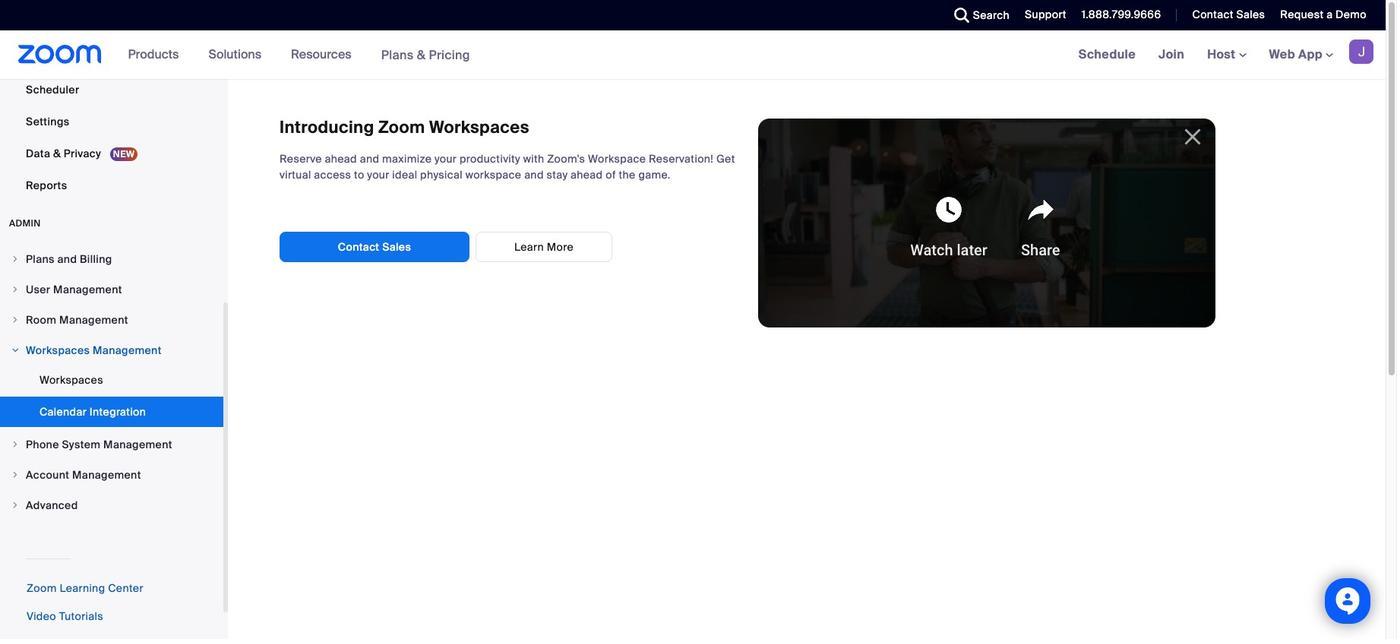 Task type: locate. For each thing, give the bounding box(es) containing it.
calendar integration link
[[0, 397, 223, 427]]

0 horizontal spatial &
[[53, 147, 61, 160]]

right image
[[11, 315, 20, 324], [11, 440, 20, 449], [11, 470, 20, 480]]

workspaces
[[429, 116, 529, 138], [26, 343, 90, 357], [40, 373, 103, 387]]

room
[[26, 313, 57, 327]]

management up 'advanced' menu item
[[72, 468, 141, 482]]

3 right image from the top
[[11, 346, 20, 355]]

2 vertical spatial right image
[[11, 470, 20, 480]]

workspaces inside menu item
[[26, 343, 90, 357]]

workspaces for workspaces management
[[26, 343, 90, 357]]

products button
[[128, 30, 186, 79]]

resources button
[[291, 30, 358, 79]]

physical
[[420, 168, 463, 182]]

right image left phone at the left bottom
[[11, 440, 20, 449]]

1 vertical spatial zoom
[[27, 581, 57, 595]]

introducing
[[280, 116, 374, 138]]

zoom learning center
[[27, 581, 143, 595]]

0 vertical spatial right image
[[11, 315, 20, 324]]

sales down ideal at the left top of page
[[382, 240, 411, 254]]

support link
[[1014, 0, 1071, 30], [1025, 8, 1067, 21]]

ahead up access
[[325, 152, 357, 166]]

banner
[[0, 30, 1386, 80]]

ahead left of
[[571, 168, 603, 182]]

plans and billing
[[26, 252, 112, 266]]

right image for room management
[[11, 315, 20, 324]]

workspaces inside menu
[[40, 373, 103, 387]]

management down billing
[[53, 283, 122, 296]]

video
[[27, 609, 56, 623]]

resources
[[291, 46, 352, 62]]

profile picture image
[[1350, 40, 1374, 64]]

plans inside product information navigation
[[381, 47, 414, 63]]

schedule
[[1079, 46, 1136, 62]]

search button
[[943, 0, 1014, 30]]

right image for workspaces
[[11, 346, 20, 355]]

contact sales
[[1193, 8, 1266, 21], [338, 240, 411, 254]]

right image inside 'advanced' menu item
[[11, 501, 20, 510]]

right image inside user management menu item
[[11, 285, 20, 294]]

1 horizontal spatial contact
[[1193, 8, 1234, 21]]

pricing
[[429, 47, 470, 63]]

0 vertical spatial and
[[360, 152, 379, 166]]

stay
[[547, 168, 568, 182]]

workspaces link
[[0, 365, 223, 395]]

plans
[[381, 47, 414, 63], [26, 252, 55, 266]]

1 vertical spatial your
[[367, 168, 390, 182]]

0 vertical spatial &
[[417, 47, 426, 63]]

3 right image from the top
[[11, 470, 20, 480]]

learning
[[60, 581, 105, 595]]

right image inside account management menu item
[[11, 470, 20, 480]]

1 right image from the top
[[11, 255, 20, 264]]

right image left account
[[11, 470, 20, 480]]

support
[[1025, 8, 1067, 21]]

0 horizontal spatial and
[[57, 252, 77, 266]]

management
[[53, 283, 122, 296], [59, 313, 128, 327], [93, 343, 162, 357], [103, 438, 172, 451], [72, 468, 141, 482]]

learn more
[[514, 240, 574, 254]]

data & privacy
[[26, 147, 104, 160]]

host
[[1208, 46, 1239, 62]]

management up workspaces management
[[59, 313, 128, 327]]

admin menu menu
[[0, 245, 223, 521]]

management up workspaces link
[[93, 343, 162, 357]]

1.888.799.9666
[[1082, 8, 1161, 21]]

1 horizontal spatial your
[[435, 152, 457, 166]]

0 vertical spatial contact
[[1193, 8, 1234, 21]]

solutions
[[209, 46, 261, 62]]

right image inside room management menu item
[[11, 315, 20, 324]]

1 horizontal spatial and
[[360, 152, 379, 166]]

and left billing
[[57, 252, 77, 266]]

contact sales down the to
[[338, 240, 411, 254]]

zoom
[[378, 116, 425, 138], [27, 581, 57, 595]]

plans for plans & pricing
[[381, 47, 414, 63]]

0 horizontal spatial plans
[[26, 252, 55, 266]]

get
[[717, 152, 735, 166]]

host button
[[1208, 46, 1247, 62]]

calendar
[[40, 405, 87, 419]]

plans up user
[[26, 252, 55, 266]]

workspaces up the calendar
[[40, 373, 103, 387]]

2 right image from the top
[[11, 285, 20, 294]]

2 vertical spatial workspaces
[[40, 373, 103, 387]]

contact sales link
[[1181, 0, 1269, 30], [1193, 8, 1266, 21], [280, 232, 470, 262]]

right image inside phone system management menu item
[[11, 440, 20, 449]]

1 horizontal spatial &
[[417, 47, 426, 63]]

2 vertical spatial and
[[57, 252, 77, 266]]

and
[[360, 152, 379, 166], [524, 168, 544, 182], [57, 252, 77, 266]]

productivity
[[460, 152, 521, 166]]

web app
[[1269, 46, 1323, 62]]

meetings navigation
[[1067, 30, 1386, 80]]

zoom up maximize
[[378, 116, 425, 138]]

plans inside menu item
[[26, 252, 55, 266]]

& inside the personal menu menu
[[53, 147, 61, 160]]

management down integration
[[103, 438, 172, 451]]

workspaces for workspaces
[[40, 373, 103, 387]]

right image left the room at the left of page
[[11, 315, 20, 324]]

access
[[314, 168, 351, 182]]

advanced menu item
[[0, 491, 223, 520]]

contact up 'host'
[[1193, 8, 1234, 21]]

phone system management menu item
[[0, 430, 223, 459]]

1 vertical spatial plans
[[26, 252, 55, 266]]

integration
[[90, 405, 146, 419]]

1 vertical spatial &
[[53, 147, 61, 160]]

your
[[435, 152, 457, 166], [367, 168, 390, 182]]

banner containing products
[[0, 30, 1386, 80]]

& inside product information navigation
[[417, 47, 426, 63]]

and down with
[[524, 168, 544, 182]]

4 right image from the top
[[11, 501, 20, 510]]

contact
[[1193, 8, 1234, 21], [338, 240, 380, 254]]

1.888.799.9666 button
[[1071, 0, 1165, 30], [1082, 8, 1161, 21]]

learn
[[514, 240, 544, 254]]

1 vertical spatial workspaces
[[26, 343, 90, 357]]

and up the to
[[360, 152, 379, 166]]

sales
[[1237, 8, 1266, 21], [382, 240, 411, 254]]

0 horizontal spatial contact sales
[[338, 240, 411, 254]]

management for user management
[[53, 283, 122, 296]]

plans & pricing link
[[381, 47, 470, 63], [381, 47, 470, 63]]

0 horizontal spatial ahead
[[325, 152, 357, 166]]

workspaces up productivity
[[429, 116, 529, 138]]

0 vertical spatial your
[[435, 152, 457, 166]]

your right the to
[[367, 168, 390, 182]]

user management menu item
[[0, 275, 223, 304]]

right image inside workspaces management menu item
[[11, 346, 20, 355]]

& right data
[[53, 147, 61, 160]]

with
[[523, 152, 545, 166]]

your up physical
[[435, 152, 457, 166]]

1 vertical spatial contact
[[338, 240, 380, 254]]

1 vertical spatial sales
[[382, 240, 411, 254]]

request a demo link
[[1269, 0, 1386, 30], [1281, 8, 1367, 21]]

contact down the to
[[338, 240, 380, 254]]

1 horizontal spatial zoom
[[378, 116, 425, 138]]

contact sales up the host dropdown button
[[1193, 8, 1266, 21]]

1 right image from the top
[[11, 315, 20, 324]]

products
[[128, 46, 179, 62]]

0 horizontal spatial zoom
[[27, 581, 57, 595]]

solutions button
[[209, 30, 268, 79]]

2 right image from the top
[[11, 440, 20, 449]]

center
[[108, 581, 143, 595]]

& for privacy
[[53, 147, 61, 160]]

1 vertical spatial right image
[[11, 440, 20, 449]]

ahead
[[325, 152, 357, 166], [571, 168, 603, 182]]

account management menu item
[[0, 461, 223, 489]]

1 horizontal spatial contact sales
[[1193, 8, 1266, 21]]

1 vertical spatial ahead
[[571, 168, 603, 182]]

settings
[[26, 115, 70, 128]]

0 vertical spatial plans
[[381, 47, 414, 63]]

right image inside "plans and billing" menu item
[[11, 255, 20, 264]]

search
[[973, 8, 1010, 22]]

zoom up video
[[27, 581, 57, 595]]

ideal
[[392, 168, 417, 182]]

1 horizontal spatial sales
[[1237, 8, 1266, 21]]

& left pricing in the left top of the page
[[417, 47, 426, 63]]

room management menu item
[[0, 305, 223, 334]]

game.
[[639, 168, 671, 182]]

1 horizontal spatial plans
[[381, 47, 414, 63]]

right image
[[11, 255, 20, 264], [11, 285, 20, 294], [11, 346, 20, 355], [11, 501, 20, 510]]

phone
[[26, 438, 59, 451]]

0 vertical spatial ahead
[[325, 152, 357, 166]]

plans left pricing in the left top of the page
[[381, 47, 414, 63]]

right image for account management
[[11, 470, 20, 480]]

workspaces down the room at the left of page
[[26, 343, 90, 357]]

workspace
[[588, 152, 646, 166]]

0 vertical spatial contact sales
[[1193, 8, 1266, 21]]

0 horizontal spatial your
[[367, 168, 390, 182]]

1 vertical spatial and
[[524, 168, 544, 182]]

phone system management
[[26, 438, 172, 451]]

0 horizontal spatial sales
[[382, 240, 411, 254]]

reserve
[[280, 152, 322, 166]]

sales up the host dropdown button
[[1237, 8, 1266, 21]]



Task type: describe. For each thing, give the bounding box(es) containing it.
web
[[1269, 46, 1296, 62]]

zoom logo image
[[18, 45, 102, 64]]

virtual
[[280, 168, 311, 182]]

1 horizontal spatial ahead
[[571, 168, 603, 182]]

video tutorials link
[[27, 609, 103, 623]]

0 vertical spatial workspaces
[[429, 116, 529, 138]]

learn more link
[[476, 232, 612, 262]]

user management
[[26, 283, 122, 296]]

workspaces management menu
[[0, 365, 223, 429]]

& for pricing
[[417, 47, 426, 63]]

plans and billing menu item
[[0, 245, 223, 274]]

of
[[606, 168, 616, 182]]

account management
[[26, 468, 141, 482]]

request a demo
[[1281, 8, 1367, 21]]

reservation!
[[649, 152, 714, 166]]

introducing zoom workspaces
[[280, 116, 529, 138]]

personal menu menu
[[0, 0, 223, 202]]

workspaces management menu item
[[0, 336, 223, 365]]

calendar integration
[[40, 405, 146, 419]]

management for account management
[[72, 468, 141, 482]]

right image for plans
[[11, 255, 20, 264]]

1 vertical spatial contact sales
[[338, 240, 411, 254]]

zoom's
[[547, 152, 585, 166]]

reports
[[26, 179, 67, 192]]

settings link
[[0, 106, 223, 137]]

reports link
[[0, 170, 223, 201]]

account
[[26, 468, 69, 482]]

plans & pricing
[[381, 47, 470, 63]]

scheduler
[[26, 83, 79, 97]]

the
[[619, 168, 636, 182]]

workspaces management
[[26, 343, 162, 357]]

advanced
[[26, 499, 78, 512]]

user
[[26, 283, 50, 296]]

zoom learning center link
[[27, 581, 143, 595]]

0 vertical spatial zoom
[[378, 116, 425, 138]]

to
[[354, 168, 364, 182]]

0 vertical spatial sales
[[1237, 8, 1266, 21]]

right image for user
[[11, 285, 20, 294]]

zoom inside side navigation navigation
[[27, 581, 57, 595]]

room management
[[26, 313, 128, 327]]

web app button
[[1269, 46, 1334, 62]]

and inside menu item
[[57, 252, 77, 266]]

plans for plans and billing
[[26, 252, 55, 266]]

billing
[[80, 252, 112, 266]]

privacy
[[64, 147, 101, 160]]

data
[[26, 147, 50, 160]]

reserve ahead and maximize your productivity with zoom's workspace reservation! get virtual access to your ideal physical workspace and stay ahead of the game.
[[280, 152, 735, 182]]

video tutorials
[[27, 609, 103, 623]]

management for room management
[[59, 313, 128, 327]]

join link
[[1147, 30, 1196, 79]]

admin
[[9, 217, 41, 229]]

data & privacy link
[[0, 138, 223, 169]]

system
[[62, 438, 101, 451]]

side navigation navigation
[[0, 0, 228, 639]]

scheduler link
[[0, 74, 223, 105]]

schedule link
[[1067, 30, 1147, 79]]

join
[[1159, 46, 1185, 62]]

demo
[[1336, 8, 1367, 21]]

tutorials
[[59, 609, 103, 623]]

app
[[1299, 46, 1323, 62]]

management for workspaces management
[[93, 343, 162, 357]]

maximize
[[382, 152, 432, 166]]

product information navigation
[[117, 30, 482, 80]]

request
[[1281, 8, 1324, 21]]

workspace
[[466, 168, 522, 182]]

0 horizontal spatial contact
[[338, 240, 380, 254]]

2 horizontal spatial and
[[524, 168, 544, 182]]

a
[[1327, 8, 1333, 21]]

right image for phone system management
[[11, 440, 20, 449]]

more
[[547, 240, 574, 254]]



Task type: vqa. For each thing, say whether or not it's contained in the screenshot.
Workspaces Management "Workspaces"
yes



